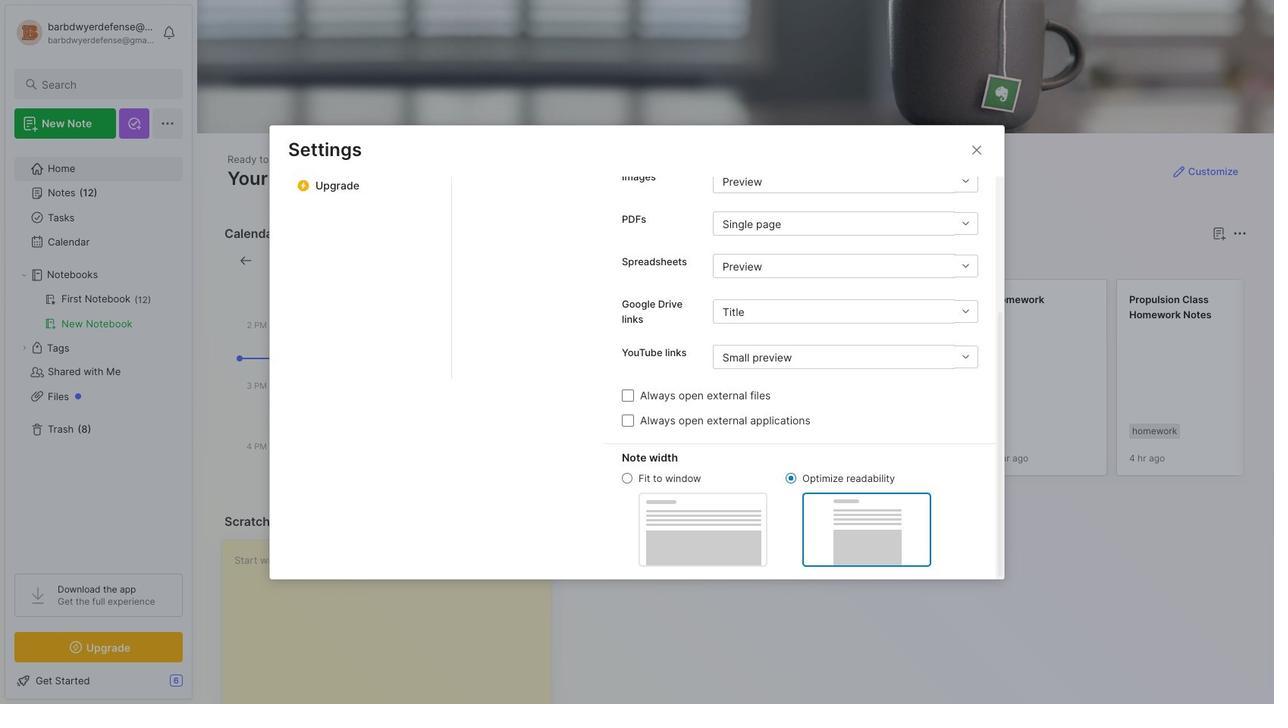 Task type: locate. For each thing, give the bounding box(es) containing it.
expand notebooks image
[[20, 271, 29, 280]]

tab
[[574, 252, 618, 270], [624, 252, 686, 270]]

2 tab from the left
[[624, 252, 686, 270]]

row group
[[571, 279, 1274, 485]]

1 horizontal spatial tab
[[624, 252, 686, 270]]

group inside tree
[[14, 287, 182, 336]]

None search field
[[42, 75, 169, 93]]

None radio
[[622, 473, 633, 484], [786, 473, 796, 484], [622, 473, 633, 484], [786, 473, 796, 484]]

0 horizontal spatial tab
[[574, 252, 618, 270]]

group
[[14, 287, 182, 336]]

tree inside main element
[[5, 148, 192, 560]]

Choose default view option for Spreadsheets field
[[713, 254, 978, 278]]

None checkbox
[[622, 389, 634, 402]]

None checkbox
[[622, 414, 634, 427]]

tab list
[[452, 0, 604, 379], [574, 252, 1245, 270]]

close image
[[968, 141, 986, 159]]

tree
[[5, 148, 192, 560]]

option group
[[622, 472, 931, 567]]



Task type: vqa. For each thing, say whether or not it's contained in the screenshot.
tab list
yes



Task type: describe. For each thing, give the bounding box(es) containing it.
Choose default view option for YouTube links field
[[713, 345, 978, 369]]

expand tags image
[[20, 344, 29, 353]]

Choose default view option for Google Drive links field
[[713, 300, 978, 324]]

Choose default view option for Images field
[[713, 169, 978, 193]]

main element
[[0, 0, 197, 705]]

none search field inside main element
[[42, 75, 169, 93]]

Start writing… text field
[[234, 541, 551, 705]]

Search text field
[[42, 77, 169, 92]]

Choose default view option for PDFs field
[[713, 212, 978, 236]]

1 tab from the left
[[574, 252, 618, 270]]



